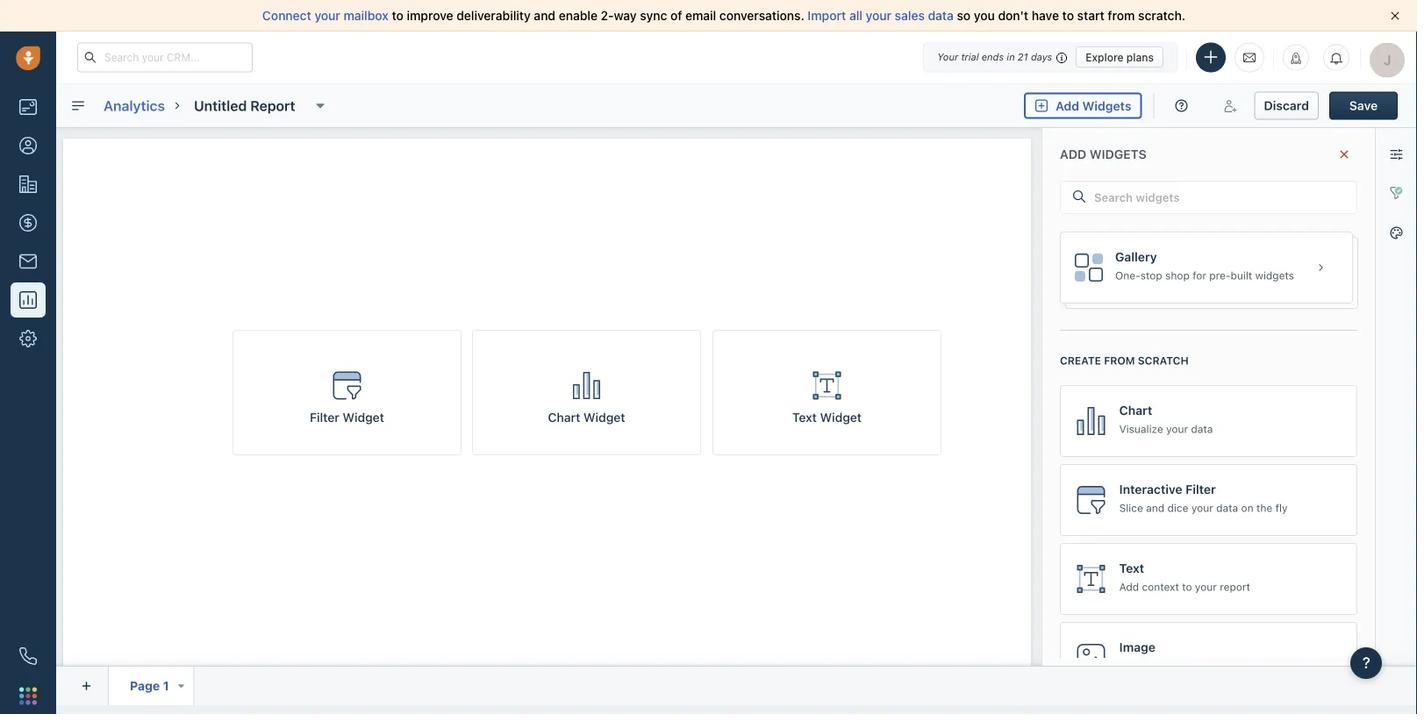 Task type: locate. For each thing, give the bounding box(es) containing it.
start
[[1077, 8, 1105, 23]]

your
[[315, 8, 340, 23], [866, 8, 892, 23]]

send email image
[[1243, 50, 1256, 65]]

way
[[614, 8, 637, 23]]

1 horizontal spatial to
[[1062, 8, 1074, 23]]

conversations.
[[719, 8, 804, 23]]

phone image
[[19, 648, 37, 665]]

ends
[[982, 51, 1004, 63]]

Search your CRM... text field
[[77, 43, 253, 72]]

2-
[[601, 8, 614, 23]]

trial
[[961, 51, 979, 63]]

1 your from the left
[[315, 8, 340, 23]]

0 horizontal spatial your
[[315, 8, 340, 23]]

1 horizontal spatial your
[[866, 8, 892, 23]]

close image
[[1391, 11, 1400, 20]]

improve
[[407, 8, 453, 23]]

so
[[957, 8, 971, 23]]

your
[[937, 51, 958, 63]]

explore
[[1086, 51, 1124, 63]]

of
[[670, 8, 682, 23]]

2 to from the left
[[1062, 8, 1074, 23]]

to left start
[[1062, 8, 1074, 23]]

2 your from the left
[[866, 8, 892, 23]]

mailbox
[[344, 8, 389, 23]]

to
[[392, 8, 404, 23], [1062, 8, 1074, 23]]

in
[[1007, 51, 1015, 63]]

data
[[928, 8, 954, 23]]

what's new image
[[1290, 52, 1302, 64]]

21
[[1018, 51, 1028, 63]]

enable
[[559, 8, 598, 23]]

your trial ends in 21 days
[[937, 51, 1052, 63]]

to right mailbox
[[392, 8, 404, 23]]

all
[[849, 8, 863, 23]]

your left mailbox
[[315, 8, 340, 23]]

your right all
[[866, 8, 892, 23]]

0 horizontal spatial to
[[392, 8, 404, 23]]



Task type: vqa. For each thing, say whether or not it's contained in the screenshot.
2nd to from the right
yes



Task type: describe. For each thing, give the bounding box(es) containing it.
days
[[1031, 51, 1052, 63]]

explore plans link
[[1076, 47, 1164, 68]]

connect your mailbox link
[[262, 8, 392, 23]]

email
[[685, 8, 716, 23]]

import all your sales data link
[[808, 8, 957, 23]]

you
[[974, 8, 995, 23]]

from
[[1108, 8, 1135, 23]]

and
[[534, 8, 556, 23]]

explore plans
[[1086, 51, 1154, 63]]

phone element
[[11, 639, 46, 674]]

have
[[1032, 8, 1059, 23]]

don't
[[998, 8, 1029, 23]]

connect your mailbox to improve deliverability and enable 2-way sync of email conversations. import all your sales data so you don't have to start from scratch.
[[262, 8, 1186, 23]]

import
[[808, 8, 846, 23]]

plans
[[1127, 51, 1154, 63]]

sync
[[640, 8, 667, 23]]

1 to from the left
[[392, 8, 404, 23]]

scratch.
[[1138, 8, 1186, 23]]

sales
[[895, 8, 925, 23]]

connect
[[262, 8, 311, 23]]

freshworks switcher image
[[19, 687, 37, 705]]

deliverability
[[457, 8, 531, 23]]



